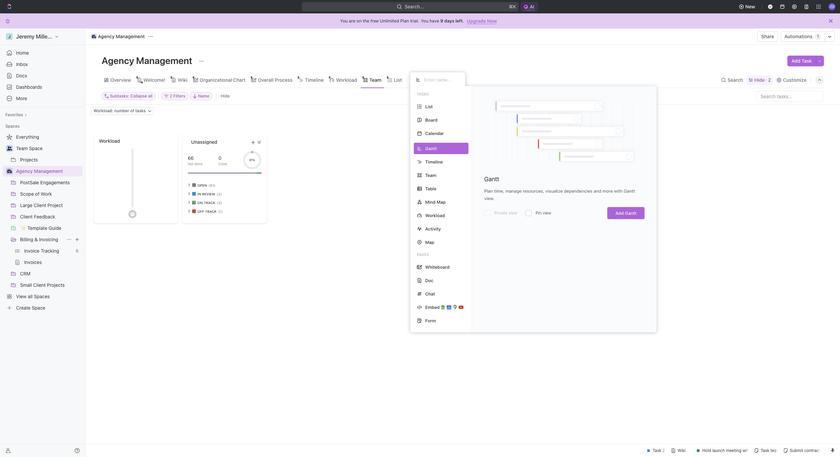 Task type: locate. For each thing, give the bounding box(es) containing it.
1 vertical spatial hide
[[221, 94, 230, 99]]

0 horizontal spatial workload
[[99, 138, 120, 144]]

mind map
[[425, 199, 446, 205]]

view right pin
[[543, 211, 551, 216]]

overall process
[[258, 77, 293, 83]]

2 vertical spatial gantt
[[625, 211, 637, 216]]

0 vertical spatial list
[[394, 77, 402, 83]]

whiteboard
[[425, 264, 450, 270]]

1 horizontal spatial hide
[[755, 77, 765, 83]]

process
[[275, 77, 293, 83]]

(2)
[[217, 192, 222, 196], [217, 201, 222, 205]]

in review (2)
[[198, 192, 222, 196]]

agency right business time icon
[[98, 34, 115, 39]]

hide
[[755, 77, 765, 83], [221, 94, 230, 99]]

1 horizontal spatial workload
[[336, 77, 357, 83]]

upgrade now link
[[467, 18, 497, 24]]

add inside button
[[792, 58, 801, 64]]

on track (2)
[[198, 201, 222, 205]]

0 vertical spatial add
[[792, 58, 801, 64]]

0 vertical spatial gantt
[[484, 176, 499, 183]]

agency management
[[98, 34, 145, 39], [102, 55, 194, 66], [16, 168, 63, 174]]

0 vertical spatial track
[[204, 201, 215, 205]]

0 done
[[219, 155, 227, 166]]

2 horizontal spatial team
[[425, 173, 437, 178]]

0 horizontal spatial team
[[16, 146, 28, 151]]

billing
[[20, 237, 33, 243]]

hide 2
[[755, 77, 771, 83]]

chat
[[425, 291, 435, 297]]

0 vertical spatial plan
[[400, 18, 409, 23]]

add task
[[792, 58, 812, 64]]

list right team link
[[394, 77, 402, 83]]

1 vertical spatial plan
[[484, 189, 493, 194]]

0 horizontal spatial view
[[509, 211, 517, 216]]

hide inside button
[[221, 94, 230, 99]]

on inside you are on the free unlimited plan trial. you have 9 days left. upgrade now
[[357, 18, 362, 23]]

you left have
[[421, 18, 429, 23]]

share
[[761, 34, 774, 39]]

⌘k
[[509, 4, 516, 9]]

0 horizontal spatial hide
[[221, 94, 230, 99]]

timeline up 'table'
[[425, 159, 443, 165]]

add down with
[[616, 211, 624, 216]]

1 vertical spatial management
[[136, 55, 192, 66]]

0 horizontal spatial map
[[425, 240, 434, 245]]

in
[[198, 192, 201, 196]]

view for pin view
[[543, 211, 551, 216]]

list
[[394, 77, 402, 83], [425, 104, 433, 109]]

organizational
[[200, 77, 232, 83]]

organizational chart
[[200, 77, 246, 83]]

(2) up (1)
[[217, 201, 222, 205]]

2 vertical spatial agency
[[16, 168, 33, 174]]

0 horizontal spatial agency management link
[[16, 166, 81, 177]]

view right 'private'
[[509, 211, 517, 216]]

overview
[[110, 77, 131, 83]]

tree containing team space
[[3, 132, 83, 314]]

list up 'board'
[[425, 104, 433, 109]]

0 vertical spatial agency management link
[[90, 33, 146, 41]]

pages
[[417, 253, 429, 257]]

team right user group icon
[[16, 146, 28, 151]]

customize
[[783, 77, 807, 83]]

1 vertical spatial agency management link
[[16, 166, 81, 177]]

list link
[[393, 75, 402, 85]]

agency management up welcome! link
[[102, 55, 194, 66]]

1 vertical spatial timeline
[[425, 159, 443, 165]]

0 vertical spatial map
[[437, 199, 446, 205]]

0 vertical spatial management
[[116, 34, 145, 39]]

0 horizontal spatial list
[[394, 77, 402, 83]]

wiki link
[[177, 75, 187, 85]]

agency management down space
[[16, 168, 63, 174]]

wiki
[[178, 77, 187, 83]]

billing & invoicing link
[[20, 234, 64, 245]]

management
[[116, 34, 145, 39], [136, 55, 192, 66], [34, 168, 63, 174]]

team space
[[16, 146, 43, 151]]

&
[[34, 237, 38, 243]]

2 vertical spatial management
[[34, 168, 63, 174]]

map right mind
[[437, 199, 446, 205]]

search button
[[719, 75, 745, 85]]

team up 'table'
[[425, 173, 437, 178]]

0 horizontal spatial plan
[[400, 18, 409, 23]]

agency management link
[[90, 33, 146, 41], [16, 166, 81, 177]]

off track (1)
[[198, 209, 223, 214]]

hide left 2
[[755, 77, 765, 83]]

(2) right review
[[217, 192, 222, 196]]

open
[[198, 183, 207, 187]]

view
[[509, 211, 517, 216], [543, 211, 551, 216]]

gantt
[[484, 176, 499, 183], [624, 189, 635, 194], [625, 211, 637, 216]]

done
[[219, 162, 227, 166]]

1 horizontal spatial plan
[[484, 189, 493, 194]]

1 horizontal spatial view
[[543, 211, 551, 216]]

add for add gantt
[[616, 211, 624, 216]]

0 horizontal spatial on
[[198, 201, 203, 205]]

agency
[[98, 34, 115, 39], [102, 55, 134, 66], [16, 168, 33, 174]]

gantt inside plan time, manage resources, visualize dependencies and more with gantt view.
[[624, 189, 635, 194]]

1 horizontal spatial add
[[792, 58, 801, 64]]

tasks
[[417, 92, 429, 96]]

inbox
[[16, 61, 28, 67]]

1 horizontal spatial map
[[437, 199, 446, 205]]

pin
[[536, 211, 542, 216]]

and
[[594, 189, 601, 194]]

2 horizontal spatial workload
[[425, 213, 445, 218]]

1 you from the left
[[340, 18, 348, 23]]

tree
[[3, 132, 83, 314]]

on right are
[[357, 18, 362, 23]]

plan inside plan time, manage resources, visualize dependencies and more with gantt view.
[[484, 189, 493, 194]]

0 horizontal spatial you
[[340, 18, 348, 23]]

you
[[340, 18, 348, 23], [421, 18, 429, 23]]

1 vertical spatial add
[[616, 211, 624, 216]]

hide down "organizational chart" link
[[221, 94, 230, 99]]

track down in review (2)
[[204, 201, 215, 205]]

unlimited
[[380, 18, 399, 23]]

home
[[16, 50, 29, 56]]

view.
[[484, 196, 495, 201]]

1 vertical spatial workload
[[99, 138, 120, 144]]

add
[[792, 58, 801, 64], [616, 211, 624, 216]]

track down on track (2)
[[205, 209, 217, 214]]

1 vertical spatial agency
[[102, 55, 134, 66]]

visualize
[[545, 189, 563, 194]]

now
[[487, 18, 497, 24]]

plan left trial.
[[400, 18, 409, 23]]

plan inside you are on the free unlimited plan trial. you have 9 days left. upgrade now
[[400, 18, 409, 23]]

the
[[363, 18, 369, 23]]

0 vertical spatial hide
[[755, 77, 765, 83]]

add left task
[[792, 58, 801, 64]]

1 view from the left
[[509, 211, 517, 216]]

0 vertical spatial team
[[370, 77, 382, 83]]

1 horizontal spatial you
[[421, 18, 429, 23]]

dashboards link
[[3, 82, 83, 93]]

1 horizontal spatial on
[[357, 18, 362, 23]]

agency management right business time icon
[[98, 34, 145, 39]]

board
[[425, 117, 438, 123]]

0 vertical spatial (2)
[[217, 192, 222, 196]]

days
[[444, 18, 454, 23]]

team inside tree
[[16, 146, 28, 151]]

agency right business time image
[[16, 168, 33, 174]]

0 horizontal spatial add
[[616, 211, 624, 216]]

plan
[[400, 18, 409, 23], [484, 189, 493, 194]]

table
[[425, 186, 437, 191]]

1 vertical spatial gantt
[[624, 189, 635, 194]]

unassigned
[[191, 139, 217, 145]]

1 vertical spatial track
[[205, 209, 217, 214]]

1 vertical spatial team
[[16, 146, 28, 151]]

inbox link
[[3, 59, 83, 70]]

map down activity
[[425, 240, 434, 245]]

agency up overview
[[102, 55, 134, 66]]

view button
[[410, 75, 432, 85]]

track
[[204, 201, 215, 205], [205, 209, 217, 214]]

on up off
[[198, 201, 203, 205]]

2 (2) from the top
[[217, 201, 222, 205]]

overview link
[[109, 75, 131, 85]]

plan up view.
[[484, 189, 493, 194]]

1 (2) from the top
[[217, 192, 222, 196]]

timeline right process
[[305, 77, 324, 83]]

2 vertical spatial agency management
[[16, 168, 63, 174]]

team left list link
[[370, 77, 382, 83]]

0 vertical spatial timeline
[[305, 77, 324, 83]]

team
[[370, 77, 382, 83], [16, 146, 28, 151], [425, 173, 437, 178]]

you left are
[[340, 18, 348, 23]]

1 vertical spatial list
[[425, 104, 433, 109]]

0 vertical spatial on
[[357, 18, 362, 23]]

2 view from the left
[[543, 211, 551, 216]]

1 vertical spatial (2)
[[217, 201, 222, 205]]



Task type: vqa. For each thing, say whether or not it's contained in the screenshot.


Task type: describe. For each thing, give the bounding box(es) containing it.
dependencies
[[564, 189, 593, 194]]

new button
[[736, 1, 759, 12]]

task
[[802, 58, 812, 64]]

home link
[[3, 48, 83, 58]]

welcome! link
[[142, 75, 165, 85]]

0 horizontal spatial timeline
[[305, 77, 324, 83]]

search...
[[405, 4, 424, 9]]

+
[[251, 138, 255, 146]]

(1)
[[218, 209, 223, 214]]

add task button
[[788, 56, 816, 66]]

space
[[29, 146, 43, 151]]

hide for hide
[[221, 94, 230, 99]]

1 horizontal spatial team
[[370, 77, 382, 83]]

have
[[430, 18, 439, 23]]

1
[[817, 34, 819, 39]]

organizational chart link
[[198, 75, 246, 85]]

business time image
[[92, 35, 96, 38]]

left.
[[456, 18, 464, 23]]

free
[[371, 18, 379, 23]]

2
[[768, 77, 771, 83]]

team link
[[368, 75, 382, 85]]

user group image
[[7, 147, 12, 151]]

track for on track
[[204, 201, 215, 205]]

add for add task
[[792, 58, 801, 64]]

agency management link inside tree
[[16, 166, 81, 177]]

invoicing
[[39, 237, 58, 243]]

spaces
[[5, 124, 20, 129]]

you are on the free unlimited plan trial. you have 9 days left. upgrade now
[[340, 18, 497, 24]]

with
[[614, 189, 623, 194]]

calendar
[[425, 131, 444, 136]]

sidebar navigation
[[0, 29, 86, 458]]

mind
[[425, 199, 436, 205]]

overall
[[258, 77, 274, 83]]

activity
[[425, 226, 441, 232]]

hide button
[[218, 92, 232, 100]]

embed
[[425, 305, 440, 310]]

add gantt
[[616, 211, 637, 216]]

more
[[603, 189, 613, 194]]

1 horizontal spatial list
[[425, 104, 433, 109]]

management inside tree
[[34, 168, 63, 174]]

welcome!
[[144, 77, 165, 83]]

1 vertical spatial map
[[425, 240, 434, 245]]

review
[[202, 192, 215, 196]]

hide for hide 2
[[755, 77, 765, 83]]

billing & invoicing
[[20, 237, 58, 243]]

view button
[[410, 72, 432, 88]]

(2) for on track (2)
[[217, 201, 222, 205]]

0
[[219, 155, 221, 161]]

favorites button
[[3, 111, 30, 119]]

chart
[[233, 77, 246, 83]]

9
[[440, 18, 443, 23]]

1 horizontal spatial agency management link
[[90, 33, 146, 41]]

team space link
[[16, 143, 81, 154]]

1 vertical spatial on
[[198, 201, 203, 205]]

off
[[198, 209, 204, 214]]

business time image
[[7, 169, 12, 173]]

view for private view
[[509, 211, 517, 216]]

not
[[188, 162, 194, 166]]

2 vertical spatial team
[[425, 173, 437, 178]]

overall process link
[[257, 75, 293, 85]]

customize button
[[774, 75, 809, 85]]

doc
[[425, 278, 434, 283]]

open (61)
[[198, 183, 215, 187]]

66
[[188, 155, 194, 161]]

time,
[[494, 189, 504, 194]]

new
[[746, 4, 755, 9]]

done
[[195, 162, 203, 166]]

form
[[425, 318, 436, 324]]

dashboards
[[16, 84, 42, 90]]

private view
[[494, 211, 517, 216]]

docs
[[16, 73, 27, 78]]

1 horizontal spatial timeline
[[425, 159, 443, 165]]

upgrade
[[467, 18, 486, 24]]

view
[[419, 77, 430, 83]]

1 vertical spatial agency management
[[102, 55, 194, 66]]

0 vertical spatial agency
[[98, 34, 115, 39]]

0 vertical spatial agency management
[[98, 34, 145, 39]]

agency inside tree
[[16, 168, 33, 174]]

trial.
[[410, 18, 419, 23]]

Enter name... field
[[424, 77, 460, 83]]

timeline link
[[304, 75, 324, 85]]

2 vertical spatial workload
[[425, 213, 445, 218]]

0 vertical spatial workload
[[336, 77, 357, 83]]

manage
[[506, 189, 522, 194]]

are
[[349, 18, 355, 23]]

(2) for in review (2)
[[217, 192, 222, 196]]

tree inside sidebar navigation
[[3, 132, 83, 314]]

private
[[494, 211, 508, 216]]

resources,
[[523, 189, 544, 194]]

Search tasks... text field
[[757, 91, 824, 101]]

66 not done
[[188, 155, 203, 166]]

track for off track
[[205, 209, 217, 214]]

search
[[728, 77, 743, 83]]

workload link
[[335, 75, 357, 85]]

agency management inside tree
[[16, 168, 63, 174]]

2 you from the left
[[421, 18, 429, 23]]

pin view
[[536, 211, 551, 216]]

favorites
[[5, 112, 23, 117]]

(61)
[[209, 183, 215, 187]]



